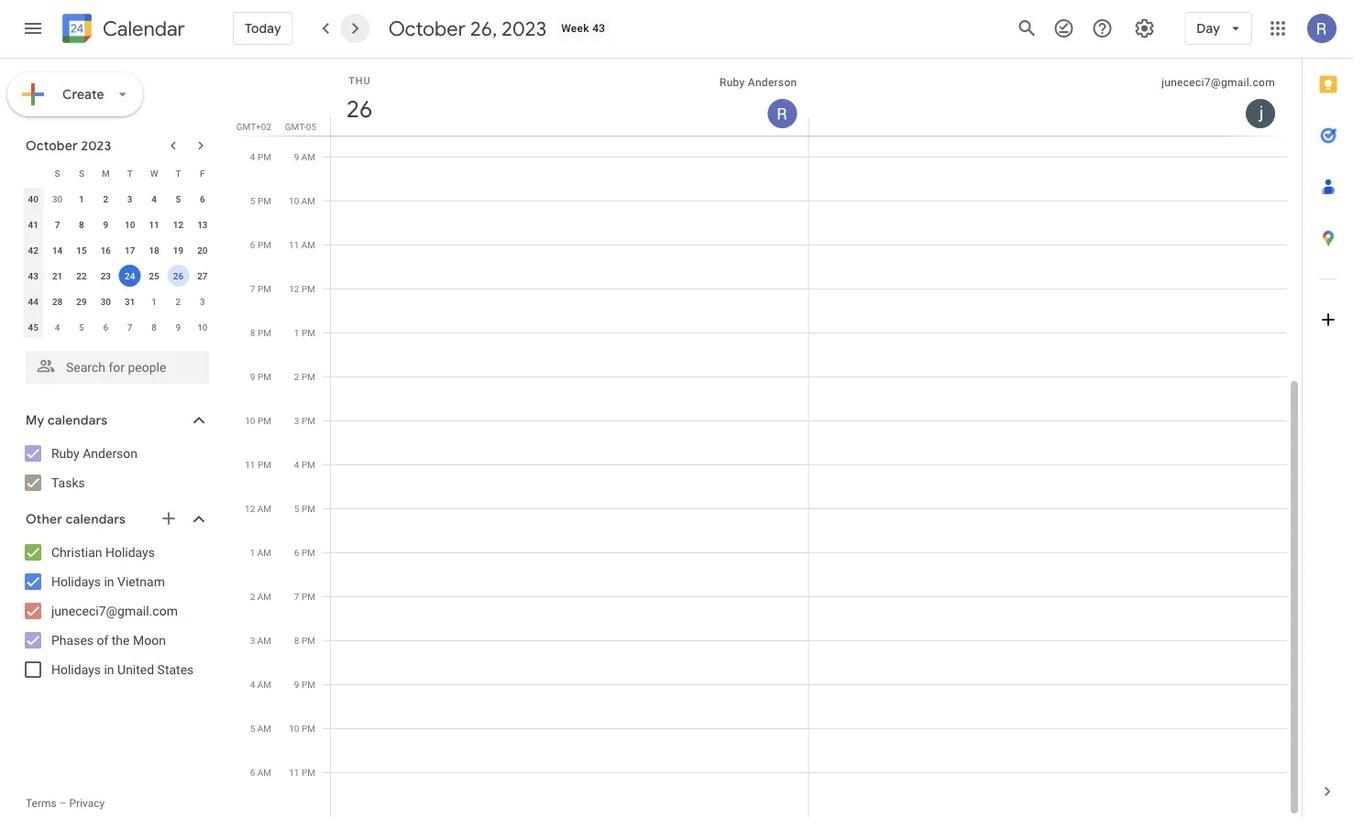 Task type: locate. For each thing, give the bounding box(es) containing it.
0 horizontal spatial anderson
[[83, 446, 138, 461]]

october left 26,
[[388, 16, 466, 41]]

4 up the 11 element on the top left of the page
[[151, 193, 157, 204]]

1 horizontal spatial 26
[[345, 94, 371, 124]]

43 left "21"
[[28, 270, 38, 281]]

november 8 element
[[143, 316, 165, 338]]

0 vertical spatial calendars
[[48, 413, 108, 429]]

5 pm
[[250, 195, 271, 206], [294, 503, 315, 514]]

row
[[323, 0, 1287, 818], [21, 160, 215, 186], [21, 186, 215, 212], [21, 212, 215, 237], [21, 237, 215, 263], [21, 263, 215, 289], [21, 289, 215, 314], [21, 314, 215, 340]]

11 right 6 am
[[289, 767, 299, 778]]

pm left 3 pm
[[258, 415, 271, 426]]

6 left november 7 element
[[103, 322, 108, 333]]

am for 4 am
[[257, 679, 271, 690]]

in
[[104, 574, 114, 589], [104, 662, 114, 677]]

0 horizontal spatial ruby
[[51, 446, 80, 461]]

–
[[59, 798, 67, 810]]

2 in from the top
[[104, 662, 114, 677]]

2 horizontal spatial 12
[[289, 283, 299, 294]]

s up september 30 element
[[55, 168, 60, 179]]

30 element
[[95, 291, 117, 313]]

1 vertical spatial anderson
[[83, 446, 138, 461]]

am
[[301, 151, 315, 162], [301, 195, 315, 206], [301, 239, 315, 250], [257, 503, 271, 514], [257, 547, 271, 558], [257, 591, 271, 602], [257, 635, 271, 646], [257, 679, 271, 690], [257, 723, 271, 734], [257, 767, 271, 778]]

0 horizontal spatial junececi7@gmail.com
[[51, 604, 178, 619]]

0 horizontal spatial 5 pm
[[250, 195, 271, 206]]

1 horizontal spatial anderson
[[748, 76, 797, 89]]

29 element
[[71, 291, 93, 313]]

2 vertical spatial holidays
[[51, 662, 101, 677]]

am for 9 am
[[301, 151, 315, 162]]

10 inside "element"
[[125, 219, 135, 230]]

1 in from the top
[[104, 574, 114, 589]]

12 up 1 am
[[245, 503, 255, 514]]

4 am
[[250, 679, 271, 690]]

pm
[[258, 151, 271, 162], [258, 195, 271, 206], [258, 239, 271, 250], [258, 283, 271, 294], [302, 283, 315, 294], [258, 327, 271, 338], [302, 327, 315, 338], [258, 371, 271, 382], [302, 371, 315, 382], [258, 415, 271, 426], [302, 415, 315, 426], [258, 459, 271, 470], [302, 459, 315, 470], [302, 503, 315, 514], [302, 547, 315, 558], [302, 591, 315, 602], [302, 635, 315, 646], [302, 679, 315, 690], [302, 723, 315, 734], [302, 767, 315, 778]]

united
[[117, 662, 154, 677]]

5 pm right 12 am
[[294, 503, 315, 514]]

pm right 1 am
[[302, 547, 315, 558]]

7
[[55, 219, 60, 230], [250, 283, 255, 294], [127, 322, 132, 333], [294, 591, 299, 602]]

calendars right my
[[48, 413, 108, 429]]

0 vertical spatial 6 pm
[[250, 239, 271, 250]]

0 horizontal spatial 9 pm
[[250, 371, 271, 382]]

2 down 1 am
[[250, 591, 255, 602]]

ruby anderson inside my calendars list
[[51, 446, 138, 461]]

4 pm down 3 pm
[[294, 459, 315, 470]]

calendars
[[48, 413, 108, 429], [66, 512, 126, 528]]

12 right the 11 element on the top left of the page
[[173, 219, 183, 230]]

other calendars
[[26, 512, 126, 528]]

pm right 12 am
[[302, 503, 315, 514]]

4
[[250, 151, 255, 162], [151, 193, 157, 204], [55, 322, 60, 333], [294, 459, 299, 470], [250, 679, 255, 690]]

1 horizontal spatial 4 pm
[[294, 459, 315, 470]]

26 right the 25 element
[[173, 270, 183, 281]]

pm left 12 pm
[[258, 283, 271, 294]]

october up september 30 element
[[26, 138, 78, 154]]

7 left november 8 element
[[127, 322, 132, 333]]

am up 6 am
[[257, 723, 271, 734]]

0 horizontal spatial 43
[[28, 270, 38, 281]]

anderson inside my calendars list
[[83, 446, 138, 461]]

12 for 12 am
[[245, 503, 255, 514]]

0 vertical spatial 9 pm
[[250, 371, 271, 382]]

1 horizontal spatial 5 pm
[[294, 503, 315, 514]]

0 vertical spatial ruby anderson
[[720, 76, 797, 89]]

w
[[150, 168, 158, 179]]

october
[[388, 16, 466, 41], [26, 138, 78, 154]]

1 t from the left
[[127, 168, 133, 179]]

pm down 3 pm
[[302, 459, 315, 470]]

40
[[28, 193, 38, 204]]

am up 12 pm
[[301, 239, 315, 250]]

11 down 10 am
[[289, 239, 299, 250]]

12 element
[[167, 214, 189, 236]]

pm left 10 am
[[258, 195, 271, 206]]

8 pm
[[250, 327, 271, 338], [294, 635, 315, 646]]

ruby anderson
[[720, 76, 797, 89], [51, 446, 138, 461]]

1 vertical spatial 8 pm
[[294, 635, 315, 646]]

0 vertical spatial 12
[[173, 219, 183, 230]]

24, today element
[[119, 265, 141, 287]]

3 right november 2 element
[[200, 296, 205, 307]]

terms
[[26, 798, 57, 810]]

41
[[28, 219, 38, 230]]

0 vertical spatial 10 pm
[[245, 415, 271, 426]]

t
[[127, 168, 133, 179], [175, 168, 181, 179]]

privacy
[[69, 798, 105, 810]]

1 horizontal spatial ruby anderson
[[720, 76, 797, 89]]

0 vertical spatial 4 pm
[[250, 151, 271, 162]]

None search field
[[0, 344, 227, 384]]

6 up 13 element
[[200, 193, 205, 204]]

am for 1 am
[[257, 547, 271, 558]]

junececi7@gmail.com
[[1161, 76, 1275, 89], [51, 604, 178, 619]]

1 horizontal spatial 9 pm
[[294, 679, 315, 690]]

row containing 41
[[21, 212, 215, 237]]

0 vertical spatial ruby
[[720, 76, 745, 89]]

7 pm
[[250, 283, 271, 294], [294, 591, 315, 602]]

12 inside 'element'
[[173, 219, 183, 230]]

am down the 9 am
[[301, 195, 315, 206]]

3 up 4 am
[[250, 635, 255, 646]]

0 vertical spatial october
[[388, 16, 466, 41]]

11 am
[[289, 239, 315, 250]]

calendars inside other calendars dropdown button
[[66, 512, 126, 528]]

21
[[52, 270, 63, 281]]

privacy link
[[69, 798, 105, 810]]

2 left november 3 element
[[176, 296, 181, 307]]

0 vertical spatial holidays
[[105, 545, 155, 560]]

gmt+02
[[236, 121, 271, 132]]

0 vertical spatial 2023
[[502, 16, 547, 41]]

other
[[26, 512, 62, 528]]

0 vertical spatial 30
[[52, 193, 63, 204]]

week
[[561, 22, 589, 35]]

0 horizontal spatial 26
[[173, 270, 183, 281]]

7 pm left 12 pm
[[250, 283, 271, 294]]

30 right the 29 element
[[100, 296, 111, 307]]

8 right november 10 element
[[250, 327, 255, 338]]

0 horizontal spatial t
[[127, 168, 133, 179]]

1 horizontal spatial 30
[[100, 296, 111, 307]]

22
[[76, 270, 87, 281]]

30 for september 30 element
[[52, 193, 63, 204]]

11 inside row
[[149, 219, 159, 230]]

other calendars list
[[4, 538, 227, 685]]

6 down 5 am at left bottom
[[250, 767, 255, 778]]

am for 11 am
[[301, 239, 315, 250]]

1 vertical spatial 11 pm
[[289, 767, 315, 778]]

2 for 2 am
[[250, 591, 255, 602]]

2 vertical spatial 12
[[245, 503, 255, 514]]

15
[[76, 245, 87, 256]]

1 vertical spatial 43
[[28, 270, 38, 281]]

43
[[592, 22, 605, 35], [28, 270, 38, 281]]

junececi7@gmail.com up phases of the moon
[[51, 604, 178, 619]]

settings menu image
[[1133, 17, 1155, 39]]

3 down 2 pm
[[294, 415, 299, 426]]

my calendars
[[26, 413, 108, 429]]

am down 5 am at left bottom
[[257, 767, 271, 778]]

holidays
[[105, 545, 155, 560], [51, 574, 101, 589], [51, 662, 101, 677]]

5 right november 4 element
[[79, 322, 84, 333]]

0 vertical spatial anderson
[[748, 76, 797, 89]]

thursday, october 26 element
[[338, 88, 380, 130]]

30
[[52, 193, 63, 204], [100, 296, 111, 307]]

tasks
[[51, 475, 85, 490]]

1 vertical spatial junececi7@gmail.com
[[51, 604, 178, 619]]

3
[[127, 193, 132, 204], [200, 296, 205, 307], [294, 415, 299, 426], [250, 635, 255, 646]]

1 vertical spatial 9 pm
[[294, 679, 315, 690]]

20
[[197, 245, 208, 256]]

26 grid
[[235, 0, 1302, 818]]

calendars inside my calendars dropdown button
[[48, 413, 108, 429]]

2 up 3 pm
[[294, 371, 299, 382]]

1 horizontal spatial ruby
[[720, 76, 745, 89]]

1 vertical spatial 6 pm
[[294, 547, 315, 558]]

1 vertical spatial 26
[[173, 270, 183, 281]]

ruby anderson inside the 26 column header
[[720, 76, 797, 89]]

row containing 45
[[21, 314, 215, 340]]

9 down gmt-
[[294, 151, 299, 162]]

f
[[200, 168, 205, 179]]

calendars for my calendars
[[48, 413, 108, 429]]

0 horizontal spatial 30
[[52, 193, 63, 204]]

cell
[[331, 0, 809, 818], [809, 0, 1287, 818]]

6 left the 11 am at the top of page
[[250, 239, 255, 250]]

create button
[[7, 72, 143, 116]]

holidays down phases in the bottom of the page
[[51, 662, 101, 677]]

0 horizontal spatial 4 pm
[[250, 151, 271, 162]]

1 horizontal spatial october
[[388, 16, 466, 41]]

anderson inside the 26 column header
[[748, 76, 797, 89]]

1 vertical spatial 4 pm
[[294, 459, 315, 470]]

1 vertical spatial 30
[[100, 296, 111, 307]]

16 element
[[95, 239, 117, 261]]

9 pm
[[250, 371, 271, 382], [294, 679, 315, 690]]

1 horizontal spatial 10 pm
[[289, 723, 315, 734]]

1 horizontal spatial 11 pm
[[289, 767, 315, 778]]

1 vertical spatial in
[[104, 662, 114, 677]]

1 horizontal spatial 12
[[245, 503, 255, 514]]

0 vertical spatial 8 pm
[[250, 327, 271, 338]]

0 horizontal spatial october
[[26, 138, 78, 154]]

junececi7@gmail.com inside other calendars list
[[51, 604, 178, 619]]

am for 10 am
[[301, 195, 315, 206]]

11 element
[[143, 214, 165, 236]]

45
[[28, 322, 38, 333]]

am up 4 am
[[257, 635, 271, 646]]

september 30 element
[[46, 188, 68, 210]]

november 2 element
[[167, 291, 189, 313]]

26
[[345, 94, 371, 124], [173, 270, 183, 281]]

create
[[62, 86, 104, 103]]

holidays down christian
[[51, 574, 101, 589]]

1 vertical spatial ruby
[[51, 446, 80, 461]]

calendars up "christian holidays"
[[66, 512, 126, 528]]

october 2023
[[26, 138, 111, 154]]

10 right november 9 element
[[197, 322, 208, 333]]

row group
[[21, 186, 215, 340]]

am up 2 am
[[257, 547, 271, 558]]

10 pm
[[245, 415, 271, 426], [289, 723, 315, 734]]

23 element
[[95, 265, 117, 287]]

ruby
[[720, 76, 745, 89], [51, 446, 80, 461]]

0 vertical spatial 43
[[592, 22, 605, 35]]

2023 right 26,
[[502, 16, 547, 41]]

day button
[[1185, 6, 1252, 50]]

the
[[112, 633, 130, 648]]

pm left the 11 am at the top of page
[[258, 239, 271, 250]]

5 pm left 10 am
[[250, 195, 271, 206]]

junececi7@gmail.com down day popup button
[[1161, 76, 1275, 89]]

0 horizontal spatial ruby anderson
[[51, 446, 138, 461]]

8 right november 7 element
[[151, 322, 157, 333]]

43 inside row group
[[28, 270, 38, 281]]

26 column header
[[330, 59, 809, 136]]

2023
[[502, 16, 547, 41], [81, 138, 111, 154]]

am down the 3 am
[[257, 679, 271, 690]]

8 pm right the 3 am
[[294, 635, 315, 646]]

11
[[149, 219, 159, 230], [289, 239, 299, 250], [245, 459, 255, 470], [289, 767, 299, 778]]

26 down thu
[[345, 94, 371, 124]]

10 left the 11 element on the top left of the page
[[125, 219, 135, 230]]

row group inside october 2023 'grid'
[[21, 186, 215, 340]]

10 right 5 am at left bottom
[[289, 723, 299, 734]]

0 horizontal spatial 10 pm
[[245, 415, 271, 426]]

am for 5 am
[[257, 723, 271, 734]]

0 vertical spatial 5 pm
[[250, 195, 271, 206]]

24 cell
[[118, 263, 142, 289]]

17 element
[[119, 239, 141, 261]]

tab list
[[1303, 59, 1353, 766]]

1 horizontal spatial t
[[175, 168, 181, 179]]

calendar element
[[59, 10, 185, 50]]

0 horizontal spatial 12
[[173, 219, 183, 230]]

s left m
[[79, 168, 84, 179]]

4 pm
[[250, 151, 271, 162], [294, 459, 315, 470]]

1 vertical spatial 5 pm
[[294, 503, 315, 514]]

1 for 1 pm
[[294, 327, 299, 338]]

1 vertical spatial calendars
[[66, 512, 126, 528]]

2023 up m
[[81, 138, 111, 154]]

10
[[289, 195, 299, 206], [125, 219, 135, 230], [197, 322, 208, 333], [245, 415, 255, 426], [289, 723, 299, 734]]

2
[[103, 193, 108, 204], [176, 296, 181, 307], [294, 371, 299, 382], [250, 591, 255, 602]]

26 element
[[167, 265, 189, 287]]

my calendars list
[[4, 439, 227, 498]]

0 horizontal spatial 7 pm
[[250, 283, 271, 294]]

1 for november 1 element
[[151, 296, 157, 307]]

s
[[55, 168, 60, 179], [79, 168, 84, 179]]

0 horizontal spatial 2023
[[81, 138, 111, 154]]

t right w
[[175, 168, 181, 179]]

junececi7@gmail.com inside column header
[[1161, 76, 1275, 89]]

1 vertical spatial ruby anderson
[[51, 446, 138, 461]]

1 vertical spatial october
[[26, 138, 78, 154]]

4 down the 3 am
[[250, 679, 255, 690]]

11 pm
[[245, 459, 271, 470], [289, 767, 315, 778]]

1 vertical spatial 12
[[289, 283, 299, 294]]

26 inside column header
[[345, 94, 371, 124]]

0 horizontal spatial 11 pm
[[245, 459, 271, 470]]

in for vietnam
[[104, 574, 114, 589]]

0 horizontal spatial 6 pm
[[250, 239, 271, 250]]

1 horizontal spatial s
[[79, 168, 84, 179]]

phases
[[51, 633, 94, 648]]

november 7 element
[[119, 316, 141, 338]]

9 right 4 am
[[294, 679, 299, 690]]

0 vertical spatial in
[[104, 574, 114, 589]]

1
[[79, 193, 84, 204], [151, 296, 157, 307], [294, 327, 299, 338], [250, 547, 255, 558]]

9
[[294, 151, 299, 162], [103, 219, 108, 230], [176, 322, 181, 333], [250, 371, 255, 382], [294, 679, 299, 690]]

26 cell
[[166, 263, 190, 289]]

8 pm left 1 pm at left top
[[250, 327, 271, 338]]

row group containing 40
[[21, 186, 215, 340]]

9 pm right 4 am
[[294, 679, 315, 690]]

0 vertical spatial 26
[[345, 94, 371, 124]]

1 horizontal spatial junececi7@gmail.com
[[1161, 76, 1275, 89]]

10 pm left 3 pm
[[245, 415, 271, 426]]

1 horizontal spatial 7 pm
[[294, 591, 315, 602]]

6 pm
[[250, 239, 271, 250], [294, 547, 315, 558]]

Search for people text field
[[37, 351, 198, 384]]

0 horizontal spatial s
[[55, 168, 60, 179]]

pm left 2 pm
[[258, 371, 271, 382]]

4 pm down gmt+02
[[250, 151, 271, 162]]

11 right 10 "element"
[[149, 219, 159, 230]]

2 down m
[[103, 193, 108, 204]]

1 right 31 element
[[151, 296, 157, 307]]

10 pm right 5 am at left bottom
[[289, 723, 315, 734]]

12 for 12 pm
[[289, 283, 299, 294]]

pm right the 3 am
[[302, 635, 315, 646]]

calendar heading
[[99, 16, 185, 42]]

ruby inside my calendars list
[[51, 446, 80, 461]]

am for 6 am
[[257, 767, 271, 778]]

29
[[76, 296, 87, 307]]

1 horizontal spatial 43
[[592, 22, 605, 35]]

4 left november 5 element
[[55, 322, 60, 333]]

1 vertical spatial holidays
[[51, 574, 101, 589]]

4 down gmt+02
[[250, 151, 255, 162]]

holidays up vietnam
[[105, 545, 155, 560]]

1 vertical spatial 10 pm
[[289, 723, 315, 734]]

0 vertical spatial junececi7@gmail.com
[[1161, 76, 1275, 89]]

october for october 26, 2023
[[388, 16, 466, 41]]

12 down the 11 am at the top of page
[[289, 283, 299, 294]]

12
[[173, 219, 183, 230], [289, 283, 299, 294], [245, 503, 255, 514]]

calendars for other calendars
[[66, 512, 126, 528]]

30 right 40 at the top left of the page
[[52, 193, 63, 204]]

am down 05
[[301, 151, 315, 162]]

2 s from the left
[[79, 168, 84, 179]]

5 up 6 am
[[250, 723, 255, 734]]



Task type: vqa. For each thing, say whether or not it's contained in the screenshot.


Task type: describe. For each thing, give the bounding box(es) containing it.
holidays for holidays in vietnam
[[51, 574, 101, 589]]

2 for november 2 element
[[176, 296, 181, 307]]

am for 3 am
[[257, 635, 271, 646]]

states
[[157, 662, 194, 677]]

phases of the moon
[[51, 633, 166, 648]]

pm right 6 am
[[302, 767, 315, 778]]

26,
[[470, 16, 497, 41]]

12 pm
[[289, 283, 315, 294]]

1 s from the left
[[55, 168, 60, 179]]

october 2023 grid
[[17, 160, 215, 340]]

gmt-
[[285, 121, 306, 132]]

thu
[[349, 75, 371, 86]]

1 cell from the left
[[331, 0, 809, 818]]

vietnam
[[117, 574, 165, 589]]

0 horizontal spatial 8 pm
[[250, 327, 271, 338]]

pm up 12 am
[[258, 459, 271, 470]]

6 am
[[250, 767, 271, 778]]

9 am
[[294, 151, 315, 162]]

9 left 2 pm
[[250, 371, 255, 382]]

23
[[100, 270, 111, 281]]

m
[[102, 168, 110, 179]]

13 element
[[191, 214, 213, 236]]

1 horizontal spatial 6 pm
[[294, 547, 315, 558]]

row containing 40
[[21, 186, 215, 212]]

3 am
[[250, 635, 271, 646]]

16
[[100, 245, 111, 256]]

main drawer image
[[22, 17, 44, 39]]

am for 12 am
[[257, 503, 271, 514]]

22 element
[[71, 265, 93, 287]]

18
[[149, 245, 159, 256]]

3 for 3 pm
[[294, 415, 299, 426]]

1 horizontal spatial 8 pm
[[294, 635, 315, 646]]

pm right 2 am
[[302, 591, 315, 602]]

gmt-05
[[285, 121, 316, 132]]

today
[[245, 20, 281, 37]]

christian holidays
[[51, 545, 155, 560]]

5 am
[[250, 723, 271, 734]]

9 left november 10 element
[[176, 322, 181, 333]]

27 element
[[191, 265, 213, 287]]

3 up 10 "element"
[[127, 193, 132, 204]]

31 element
[[119, 291, 141, 313]]

1 am
[[250, 547, 271, 558]]

05
[[306, 121, 316, 132]]

row containing 42
[[21, 237, 215, 263]]

november 3 element
[[191, 291, 213, 313]]

8 up 15 element on the left
[[79, 219, 84, 230]]

44
[[28, 296, 38, 307]]

10 am
[[289, 195, 315, 206]]

12 am
[[245, 503, 271, 514]]

5 up 12 'element' at the left top of page
[[176, 193, 181, 204]]

28 element
[[46, 291, 68, 313]]

11 up 12 am
[[245, 459, 255, 470]]

november 10 element
[[191, 316, 213, 338]]

1 pm
[[294, 327, 315, 338]]

10 element
[[119, 214, 141, 236]]

1 for 1 am
[[250, 547, 255, 558]]

19
[[173, 245, 183, 256]]

2 pm
[[294, 371, 315, 382]]

november 9 element
[[167, 316, 189, 338]]

pm right 4 am
[[302, 679, 315, 690]]

thu 26
[[345, 75, 371, 124]]

1 vertical spatial 2023
[[81, 138, 111, 154]]

junececi7@gmail.com column header
[[808, 59, 1287, 136]]

18 element
[[143, 239, 165, 261]]

7 right 41
[[55, 219, 60, 230]]

pm up 2 pm
[[302, 327, 315, 338]]

november 1 element
[[143, 291, 165, 313]]

day
[[1197, 20, 1220, 37]]

3 for 3 am
[[250, 635, 255, 646]]

1 horizontal spatial 2023
[[502, 16, 547, 41]]

row containing 43
[[21, 263, 215, 289]]

6 right 1 am
[[294, 547, 299, 558]]

terms – privacy
[[26, 798, 105, 810]]

26 inside cell
[[173, 270, 183, 281]]

42
[[28, 245, 38, 256]]

5 right 12 am
[[294, 503, 299, 514]]

19 element
[[167, 239, 189, 261]]

october 26, 2023
[[388, 16, 547, 41]]

9 left 10 "element"
[[103, 219, 108, 230]]

14
[[52, 245, 63, 256]]

my
[[26, 413, 44, 429]]

25
[[149, 270, 159, 281]]

10 up the 11 am at the top of page
[[289, 195, 299, 206]]

in for united
[[104, 662, 114, 677]]

week 43
[[561, 22, 605, 35]]

21 element
[[46, 265, 68, 287]]

1 vertical spatial 7 pm
[[294, 591, 315, 602]]

november 4 element
[[46, 316, 68, 338]]

10 left 3 pm
[[245, 415, 255, 426]]

am for 2 am
[[257, 591, 271, 602]]

ruby inside the 26 column header
[[720, 76, 745, 89]]

calendar
[[103, 16, 185, 42]]

12 for 12
[[173, 219, 183, 230]]

row containing s
[[21, 160, 215, 186]]

today button
[[233, 6, 293, 50]]

october for october 2023
[[26, 138, 78, 154]]

2 cell from the left
[[809, 0, 1287, 818]]

of
[[97, 633, 108, 648]]

2 for 2 pm
[[294, 371, 299, 382]]

other calendars button
[[4, 505, 227, 534]]

13
[[197, 219, 208, 230]]

0 vertical spatial 7 pm
[[250, 283, 271, 294]]

christian
[[51, 545, 102, 560]]

7 right 2 am
[[294, 591, 299, 602]]

31
[[125, 296, 135, 307]]

1 right september 30 element
[[79, 193, 84, 204]]

2 am
[[250, 591, 271, 602]]

add other calendars image
[[160, 510, 178, 528]]

pm down gmt+02
[[258, 151, 271, 162]]

17
[[125, 245, 135, 256]]

pm down 2 pm
[[302, 415, 315, 426]]

30 for 30 element
[[100, 296, 111, 307]]

holidays in united states
[[51, 662, 194, 677]]

holidays for holidays in united states
[[51, 662, 101, 677]]

28
[[52, 296, 63, 307]]

november 6 element
[[95, 316, 117, 338]]

november 5 element
[[71, 316, 93, 338]]

7 left 12 pm
[[250, 283, 255, 294]]

pm up 1 pm at left top
[[302, 283, 315, 294]]

27
[[197, 270, 208, 281]]

0 vertical spatial 11 pm
[[245, 459, 271, 470]]

3 for november 3 element
[[200, 296, 205, 307]]

4 down 3 pm
[[294, 459, 299, 470]]

moon
[[133, 633, 166, 648]]

my calendars button
[[4, 406, 227, 435]]

pm right 5 am at left bottom
[[302, 723, 315, 734]]

terms link
[[26, 798, 57, 810]]

pm left 1 pm at left top
[[258, 327, 271, 338]]

row containing 44
[[21, 289, 215, 314]]

14 element
[[46, 239, 68, 261]]

25 element
[[143, 265, 165, 287]]

20 element
[[191, 239, 213, 261]]

pm up 3 pm
[[302, 371, 315, 382]]

2 t from the left
[[175, 168, 181, 179]]

holidays in vietnam
[[51, 574, 165, 589]]

8 right the 3 am
[[294, 635, 299, 646]]

15 element
[[71, 239, 93, 261]]

5 left 10 am
[[250, 195, 255, 206]]

3 pm
[[294, 415, 315, 426]]

24
[[125, 270, 135, 281]]



